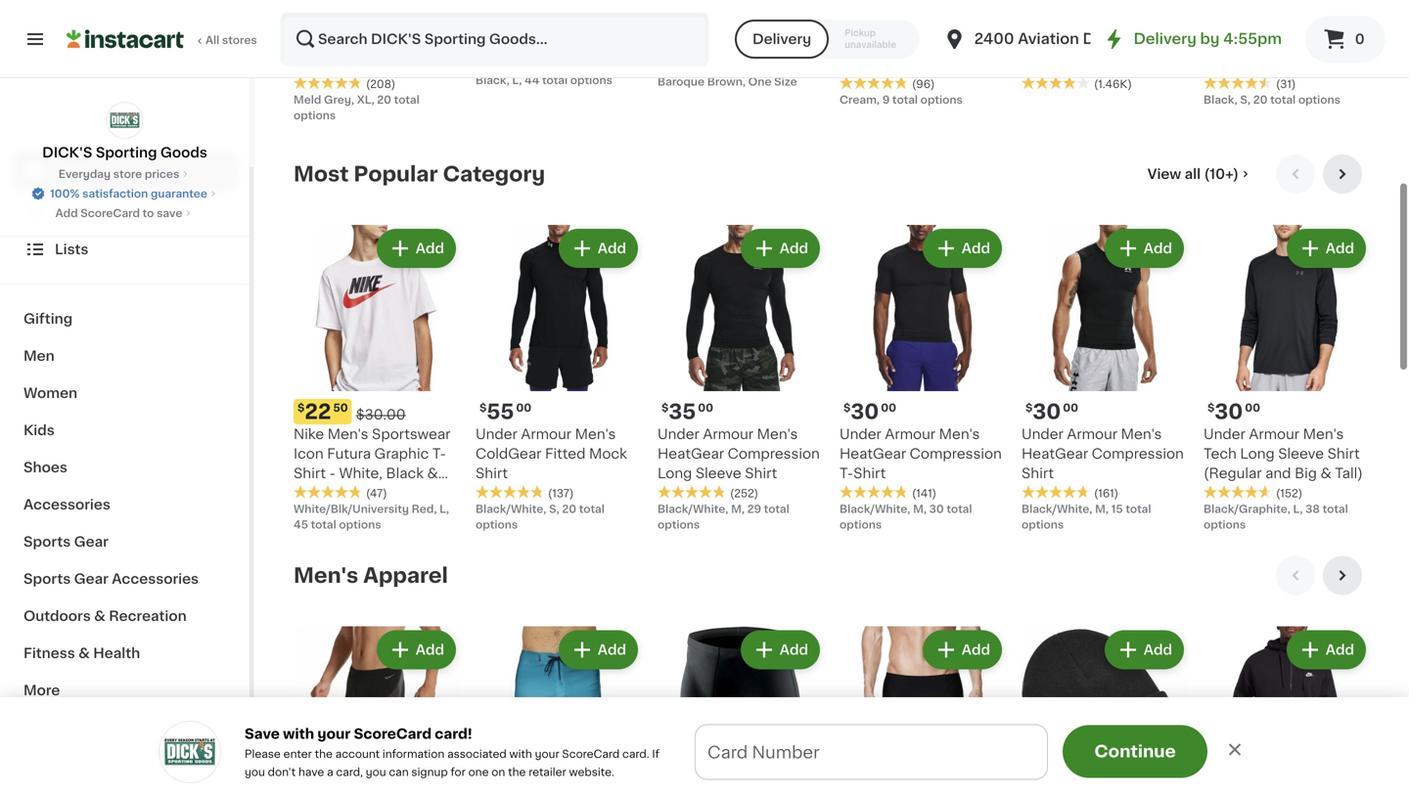 Task type: locate. For each thing, give the bounding box(es) containing it.
your up retailer
[[535, 749, 560, 760]]

shoes link
[[12, 449, 238, 486]]

card.
[[623, 749, 650, 760]]

0 horizontal spatial sleeve
[[696, 467, 742, 481]]

under down 55
[[476, 428, 518, 441]]

jacket up (31)
[[1282, 57, 1329, 71]]

3 $ 30 00 from the left
[[1208, 402, 1261, 422]]

0 vertical spatial dick's sporting goods logo image
[[106, 102, 143, 139]]

1 compression from the left
[[728, 447, 820, 461]]

meld
[[353, 57, 388, 71], [294, 94, 321, 105]]

3 $ from the left
[[662, 403, 669, 414]]

l, for champion men's reverse weave hoodie
[[512, 75, 522, 86]]

1 horizontal spatial black
[[1056, 57, 1094, 71]]

0 vertical spatial s,
[[1241, 94, 1251, 105]]

(47)
[[366, 488, 387, 499]]

3
[[751, 752, 762, 769]]

shop
[[55, 164, 91, 178]]

all stores link
[[67, 12, 258, 67]]

1 horizontal spatial $ 30 00
[[1026, 402, 1079, 422]]

2 the from the left
[[1204, 18, 1230, 32]]

total down under armour men's heatgear compression t-shirt
[[947, 504, 972, 515]]

service type group
[[735, 20, 920, 59]]

m, inside black/white, m, 15 total options
[[1095, 504, 1109, 515]]

brown,
[[707, 76, 746, 87]]

(10+)
[[1204, 167, 1239, 181]]

macaroni
[[1303, 18, 1366, 32]]

the for the columbia macaroni company men's hikebound jacket - black
[[1204, 18, 1230, 32]]

shirt up (252)
[[745, 467, 777, 481]]

1 the from the left
[[294, 18, 319, 32]]

stronghold
[[1091, 38, 1167, 51]]

15
[[1112, 504, 1123, 515]]

on inside save with your scorecard card! please enter the account information associated with your scorecard card. if you don't have a card, you can signup for one on the retailer website.
[[492, 767, 505, 778]]

with up enter
[[283, 728, 314, 741]]

black for hikebound
[[1204, 77, 1242, 91]]

more down the fitness
[[23, 684, 60, 698]]

black/white, for under armour men's heatgear compression t-shirt
[[840, 504, 911, 515]]

20 down (137)
[[562, 504, 577, 515]]

1 horizontal spatial meld
[[353, 57, 388, 71]]

m, down (141)
[[913, 504, 927, 515]]

$ 30 00 up under armour men's heatgear compression t-shirt
[[844, 402, 897, 422]]

sports up the outdoors
[[23, 573, 71, 586]]

$ 22 50 $30.00 nike men's sportswear icon futura graphic t- shirt - white, black & university red - l
[[294, 402, 451, 500]]

sports
[[23, 535, 71, 549], [23, 573, 71, 586]]

the
[[294, 18, 319, 32], [1204, 18, 1230, 32]]

delivery for delivery
[[753, 32, 812, 46]]

2 armour from the left
[[703, 428, 754, 441]]

black inside $ 22 50 $30.00 nike men's sportswear icon futura graphic t- shirt - white, black & university red - l
[[386, 467, 424, 481]]

nike inside nike peak plush beanie - baroque brown & baroque brown baroque brown, one size
[[658, 18, 688, 32]]

0 horizontal spatial m,
[[731, 504, 745, 515]]

compression up (161)
[[1092, 447, 1184, 461]]

& down beanie
[[776, 38, 787, 51]]

options down white/blk/university
[[339, 520, 381, 531]]

compression inside under armour men's heatgear compression shirt
[[1092, 447, 1184, 461]]

4 under from the left
[[1022, 428, 1064, 441]]

options inside black/white, m, 15 total options
[[1022, 520, 1064, 531]]

1 horizontal spatial s,
[[1241, 94, 1251, 105]]

aviation
[[1018, 32, 1080, 46]]

1 horizontal spatial with
[[510, 749, 532, 760]]

heatgear up black/white, m, 15 total options
[[1022, 447, 1089, 461]]

4 armour from the left
[[1067, 428, 1118, 441]]

men's inside the columbia macaroni company men's hikebound jacket - black
[[1275, 38, 1316, 51]]

4:55pm
[[1224, 32, 1282, 46]]

20 inside black/white, s, 20 total options
[[562, 504, 577, 515]]

more for more link
[[23, 684, 60, 698]]

1 horizontal spatial m,
[[913, 504, 927, 515]]

1 vertical spatial more
[[1058, 755, 1087, 766]]

& down 'graphic'
[[427, 467, 438, 481]]

heatgear
[[658, 447, 724, 461], [840, 447, 906, 461], [1022, 447, 1089, 461]]

options down under armour men's heatgear compression t-shirt
[[840, 520, 882, 531]]

0 horizontal spatial you
[[245, 767, 265, 778]]

1 vertical spatial accessories
[[112, 573, 199, 586]]

1 00 from the left
[[516, 403, 532, 414]]

black/white, m, 15 total options
[[1022, 504, 1152, 531]]

black/white, inside black/white, m, 29 total options
[[658, 504, 729, 515]]

black/white, inside black/white, m, 15 total options
[[1022, 504, 1093, 515]]

30 inside 'black/white, m, 30 total options'
[[930, 504, 944, 515]]

sports inside sports gear accessories link
[[23, 573, 71, 586]]

next
[[707, 752, 747, 769]]

gear up sports gear accessories
[[74, 535, 108, 549]]

on right one
[[492, 767, 505, 778]]

2 m, from the left
[[913, 504, 927, 515]]

0 vertical spatial meld
[[353, 57, 388, 71]]

brown down plush
[[729, 38, 772, 51]]

2 heatgear from the left
[[840, 447, 906, 461]]

5 00 from the left
[[1245, 403, 1261, 414]]

you down the please
[[245, 767, 265, 778]]

2 vertical spatial scorecard
[[562, 749, 620, 760]]

armour down $ 35 00
[[703, 428, 754, 441]]

the
[[315, 749, 333, 760], [508, 767, 526, 778]]

armour inside under armour men's heatgear compression long sleeve shirt
[[703, 428, 754, 441]]

2 compression from the left
[[910, 447, 1002, 461]]

$ 30 00 for under armour men's tech long sleeve shirt (regular and big & tall)
[[1208, 402, 1261, 422]]

total inside 'black/white, m, 30 total options'
[[947, 504, 972, 515]]

2 vertical spatial black
[[386, 467, 424, 481]]

l, inside black/graphite, l, 38 total options
[[1294, 504, 1303, 515]]

the inside the columbia macaroni company men's hikebound jacket - black
[[1204, 18, 1230, 32]]

under inside under armour men's heatgear compression t-shirt
[[840, 428, 882, 441]]

00 up under armour men's heatgear compression shirt
[[1063, 403, 1079, 414]]

2 horizontal spatial compression
[[1092, 447, 1184, 461]]

100% satisfaction guarantee
[[50, 188, 207, 199]]

0 vertical spatial t-
[[432, 447, 446, 461]]

dick's sporting goods logo image up dick's sporting goods
[[106, 102, 143, 139]]

armour inside under armour men's heatgear compression t-shirt
[[885, 428, 936, 441]]

None search field
[[280, 12, 710, 67]]

0 vertical spatial black,
[[476, 75, 510, 86]]

nike up icon
[[294, 428, 324, 441]]

m, inside 'black/white, m, 30 total options'
[[913, 504, 927, 515]]

1 horizontal spatial compression
[[910, 447, 1002, 461]]

3 black/white, from the left
[[840, 504, 911, 515]]

$ up tech
[[1208, 403, 1215, 414]]

0 horizontal spatial scorecard
[[81, 208, 140, 219]]

$ up under armour men's heatgear compression long sleeve shirt
[[662, 403, 669, 414]]

0 horizontal spatial 20
[[377, 94, 392, 105]]

shirt inside under armour men's heatgear compression shirt
[[1022, 467, 1054, 481]]

dick's sporting goods logo image left the please
[[159, 721, 221, 784]]

total right 38
[[1323, 504, 1348, 515]]

compression for sleeve
[[728, 447, 820, 461]]

2 horizontal spatial $ 30 00
[[1208, 402, 1261, 422]]

black/white, left 29
[[658, 504, 729, 515]]

jacket inside the north face men's antora rain hooded jacket - meld grey
[[294, 57, 340, 71]]

gifting
[[23, 312, 73, 326]]

reverse
[[476, 38, 532, 51]]

delivery inside button
[[753, 32, 812, 46]]

men's inside the north face men's antora rain hooded jacket - meld grey
[[402, 18, 443, 32]]

3 m, from the left
[[1095, 504, 1109, 515]]

0 vertical spatial gear
[[74, 535, 108, 549]]

- left l
[[398, 486, 404, 500]]

options
[[570, 75, 613, 86], [921, 94, 963, 105], [1299, 94, 1341, 105], [294, 110, 336, 121], [339, 520, 381, 531], [476, 520, 518, 531], [658, 520, 700, 531], [840, 520, 882, 531], [1022, 520, 1064, 531], [1204, 520, 1246, 531]]

1 horizontal spatial 20
[[562, 504, 577, 515]]

the inside the north face men's antora rain hooded jacket - meld grey
[[294, 18, 319, 32]]

0 vertical spatial sports
[[23, 535, 71, 549]]

under inside under armour men's tech long sleeve shirt (regular and big & tall)
[[1204, 428, 1246, 441]]

total right 15 on the bottom
[[1126, 504, 1152, 515]]

00 up under armour men's tech long sleeve shirt (regular and big & tall)
[[1245, 403, 1261, 414]]

peak
[[692, 18, 725, 32]]

0 horizontal spatial black
[[386, 467, 424, 481]]

0 horizontal spatial accessories
[[23, 498, 110, 512]]

gear up outdoors & recreation
[[74, 573, 108, 586]]

& right big
[[1321, 467, 1332, 481]]

delivery
[[606, 752, 677, 769]]

total inside black/white, s, 20 total options
[[579, 504, 605, 515]]

l, for under armour men's tech long sleeve shirt (regular and big & tall)
[[1294, 504, 1303, 515]]

1 vertical spatial your
[[535, 749, 560, 760]]

buy it again link
[[12, 191, 238, 230]]

nike
[[658, 18, 688, 32], [294, 428, 324, 441]]

more
[[23, 684, 60, 698], [1058, 755, 1087, 766]]

00 inside $ 55 00
[[516, 403, 532, 414]]

0 vertical spatial nike
[[658, 18, 688, 32]]

black/white, inside black/white, s, 20 total options
[[476, 504, 547, 515]]

1 black/white, from the left
[[476, 504, 547, 515]]

options down 'coldgear'
[[476, 520, 518, 531]]

0 horizontal spatial nike
[[294, 428, 324, 441]]

under for under armour men's heatgear compression shirt
[[1022, 428, 1064, 441]]

associated
[[447, 749, 507, 760]]

black/white, for under armour men's heatgear compression shirt
[[1022, 504, 1093, 515]]

options for black, l, 44 total options
[[570, 75, 613, 86]]

sportswear
[[372, 428, 451, 441]]

your up account on the bottom of the page
[[317, 728, 351, 741]]

with
[[283, 728, 314, 741], [510, 749, 532, 760]]

retailer
[[529, 767, 566, 778]]

0 horizontal spatial heatgear
[[658, 447, 724, 461]]

0 vertical spatial more
[[23, 684, 60, 698]]

everyday
[[58, 169, 111, 180]]

rain
[[343, 38, 373, 51]]

options inside 'black/white, m, 30 total options'
[[840, 520, 882, 531]]

55
[[487, 402, 514, 422]]

0 vertical spatial sleeve
[[1279, 447, 1324, 461]]

heatgear inside under armour men's heatgear compression shirt
[[1022, 447, 1089, 461]]

under up tech
[[1204, 428, 1246, 441]]

under up black/white, m, 15 total options
[[1022, 428, 1064, 441]]

2 you from the left
[[366, 767, 386, 778]]

2 sports from the top
[[23, 573, 71, 586]]

0 horizontal spatial long
[[658, 467, 692, 481]]

1 item carousel region from the top
[[294, 155, 1370, 541]]

1 under from the left
[[476, 428, 518, 441]]

0 vertical spatial long
[[1241, 447, 1275, 461]]

2 $ 30 00 from the left
[[1026, 402, 1079, 422]]

men
[[23, 349, 55, 363]]

total inside black/graphite, l, 38 total options
[[1323, 504, 1348, 515]]

the up company
[[1204, 18, 1230, 32]]

1 armour from the left
[[521, 428, 572, 441]]

1 vertical spatial scorecard
[[354, 728, 432, 741]]

l, inside white/blk/university red, l, 45 total options
[[440, 504, 449, 515]]

2 black/white, from the left
[[658, 504, 729, 515]]

- up (1.46k) at the top right of page
[[1097, 57, 1103, 71]]

2 jacket from the left
[[1282, 57, 1329, 71]]

champion
[[476, 18, 547, 32]]

more inside more button
[[1058, 755, 1087, 766]]

compression up (141)
[[910, 447, 1002, 461]]

total down (2.33k)
[[542, 75, 568, 86]]

sports inside sports gear link
[[23, 535, 71, 549]]

1 horizontal spatial delivery
[[1134, 32, 1197, 46]]

armour inside under armour men's coldgear fitted mock shirt
[[521, 428, 572, 441]]

t- up 'black/white, m, 30 total options'
[[840, 467, 854, 481]]

delivery down beanie
[[753, 32, 812, 46]]

$ for under armour men's heatgear compression long sleeve shirt
[[662, 403, 669, 414]]

options down grey,
[[294, 110, 336, 121]]

options inside black/white, s, 20 total options
[[476, 520, 518, 531]]

shirt inside under armour men's tech long sleeve shirt (regular and big & tall)
[[1328, 447, 1360, 461]]

black inside yeti rambler travel mug with stronghold lid - black - 30 ounce
[[1056, 57, 1094, 71]]

0 vertical spatial brown
[[729, 38, 772, 51]]

shirt down icon
[[294, 467, 326, 481]]

0 horizontal spatial delivery
[[753, 32, 812, 46]]

30 for under armour men's heatgear compression shirt
[[1033, 402, 1061, 422]]

00 inside $ 35 00
[[698, 403, 714, 414]]

coldgear
[[476, 447, 542, 461]]

- inside nike peak plush beanie - baroque brown & baroque brown baroque brown, one size
[[658, 38, 664, 51]]

item carousel region containing men's apparel
[[294, 556, 1370, 796]]

black/white, for under armour men's coldgear fitted mock shirt
[[476, 504, 547, 515]]

0 horizontal spatial your
[[317, 728, 351, 741]]

1 vertical spatial s,
[[549, 504, 560, 515]]

you left the can on the bottom left of the page
[[366, 767, 386, 778]]

2 under from the left
[[658, 428, 700, 441]]

delivery
[[1134, 32, 1197, 46], [753, 32, 812, 46]]

1 horizontal spatial jacket
[[1282, 57, 1329, 71]]

dr
[[1083, 32, 1101, 46]]

card,
[[336, 767, 363, 778]]

black inside the columbia macaroni company men's hikebound jacket - black
[[1204, 77, 1242, 91]]

cream,
[[840, 94, 880, 105]]

total for black/white, s, 20 total options
[[579, 504, 605, 515]]

20 for black/white, s, 20 total options
[[562, 504, 577, 515]]

20 down hikebound at the top
[[1254, 94, 1268, 105]]

under for under armour men's coldgear fitted mock shirt
[[476, 428, 518, 441]]

meld grey, xl, 20 total options
[[294, 94, 420, 121]]

0 horizontal spatial on
[[492, 767, 505, 778]]

1 horizontal spatial more
[[1058, 755, 1087, 766]]

$ left 50
[[298, 403, 305, 414]]

2 horizontal spatial scorecard
[[562, 749, 620, 760]]

shop link
[[12, 152, 238, 191]]

under inside under armour men's coldgear fitted mock shirt
[[476, 428, 518, 441]]

under for under armour men's heatgear compression long sleeve shirt
[[658, 428, 700, 441]]

s, down (137)
[[549, 504, 560, 515]]

l, right red,
[[440, 504, 449, 515]]

0 horizontal spatial the
[[315, 749, 333, 760]]

total for black/white, m, 29 total options
[[764, 504, 790, 515]]

m, inside black/white, m, 29 total options
[[731, 504, 745, 515]]

baroque left brown,
[[658, 76, 705, 87]]

2 gear from the top
[[74, 573, 108, 586]]

1 vertical spatial dick's sporting goods logo image
[[159, 721, 221, 784]]

0 horizontal spatial more
[[23, 684, 60, 698]]

$ inside $ 55 00
[[480, 403, 487, 414]]

00 for under armour men's heatgear compression long sleeve shirt
[[698, 403, 714, 414]]

0 horizontal spatial jacket
[[294, 57, 340, 71]]

1 vertical spatial brown
[[719, 57, 763, 71]]

1 m, from the left
[[731, 504, 745, 515]]

4 black/white, from the left
[[1022, 504, 1093, 515]]

t- down the sportswear
[[432, 447, 446, 461]]

0 horizontal spatial t-
[[432, 447, 446, 461]]

3 under from the left
[[840, 428, 882, 441]]

2 vertical spatial baroque
[[658, 76, 705, 87]]

nike inside $ 22 50 $30.00 nike men's sportswear icon futura graphic t- shirt - white, black & university red - l
[[294, 428, 324, 441]]

shirt up tall)
[[1328, 447, 1360, 461]]

total down (31)
[[1271, 94, 1296, 105]]

product group
[[294, 225, 460, 533], [476, 225, 642, 533], [658, 225, 824, 533], [840, 225, 1006, 533], [1022, 225, 1188, 533], [1204, 225, 1370, 533], [294, 627, 460, 796], [476, 627, 642, 796], [658, 627, 824, 796], [840, 627, 1006, 796], [1022, 627, 1188, 796], [1204, 627, 1370, 796]]

- right hoodie
[[658, 38, 664, 51]]

$ 30 00 for under armour men's heatgear compression shirt
[[1026, 402, 1079, 422]]

m,
[[731, 504, 745, 515], [913, 504, 927, 515], [1095, 504, 1109, 515]]

black, l, 44 total options
[[476, 75, 613, 86]]

black down "with"
[[1056, 57, 1094, 71]]

under inside under armour men's heatgear compression long sleeve shirt
[[658, 428, 700, 441]]

- down rain
[[344, 57, 350, 71]]

black/white, left 15 on the bottom
[[1022, 504, 1093, 515]]

black, down hikebound at the top
[[1204, 94, 1238, 105]]

1 jacket from the left
[[294, 57, 340, 71]]

black, down reverse
[[476, 75, 510, 86]]

00 up under armour men's heatgear compression t-shirt
[[881, 403, 897, 414]]

options inside black/graphite, l, 38 total options
[[1204, 520, 1246, 531]]

1 vertical spatial item carousel region
[[294, 556, 1370, 796]]

4 $ from the left
[[844, 403, 851, 414]]

3 armour from the left
[[885, 428, 936, 441]]

men's inside $ 22 50 $30.00 nike men's sportswear icon futura graphic t- shirt - white, black & university red - l
[[328, 428, 369, 441]]

l, left 38
[[1294, 504, 1303, 515]]

1 horizontal spatial sleeve
[[1279, 447, 1324, 461]]

0 horizontal spatial dick's sporting goods logo image
[[106, 102, 143, 139]]

size
[[774, 76, 797, 87]]

under armour men's heatgear compression long sleeve shirt
[[658, 428, 820, 481]]

1 $ from the left
[[298, 403, 305, 414]]

black, s, 20 total options
[[1204, 94, 1341, 105]]

1 vertical spatial the
[[508, 767, 526, 778]]

5 armour from the left
[[1249, 428, 1300, 441]]

4 00 from the left
[[1063, 403, 1079, 414]]

futura
[[327, 447, 371, 461]]

2 horizontal spatial black
[[1204, 77, 1242, 91]]

1 horizontal spatial the
[[1204, 18, 1230, 32]]

total down mock on the left of page
[[579, 504, 605, 515]]

add button
[[379, 231, 454, 266], [561, 231, 636, 266], [743, 231, 818, 266], [925, 231, 1000, 266], [1107, 231, 1182, 266], [1289, 231, 1364, 266], [379, 633, 454, 668], [561, 633, 636, 668], [743, 633, 818, 668], [925, 633, 1000, 668], [1107, 633, 1182, 668], [1289, 633, 1364, 668]]

5 under from the left
[[1204, 428, 1246, 441]]

$ up under armour men's heatgear compression shirt
[[1026, 403, 1033, 414]]

00 right 55
[[516, 403, 532, 414]]

- right lid
[[1046, 57, 1052, 71]]

0 horizontal spatial the
[[294, 18, 319, 32]]

$ inside $ 35 00
[[662, 403, 669, 414]]

options inside black/white, m, 29 total options
[[658, 520, 700, 531]]

black,
[[476, 75, 510, 86], [1204, 94, 1238, 105]]

1 vertical spatial black,
[[1204, 94, 1238, 105]]

s, down hikebound at the top
[[1241, 94, 1251, 105]]

1 heatgear from the left
[[658, 447, 724, 461]]

under up 'black/white, m, 30 total options'
[[840, 428, 882, 441]]

1 horizontal spatial on
[[681, 752, 703, 769]]

armour up (141)
[[885, 428, 936, 441]]

1 vertical spatial black
[[1204, 77, 1242, 91]]

total inside black/white, m, 29 total options
[[764, 504, 790, 515]]

1 vertical spatial meld
[[294, 94, 321, 105]]

1 horizontal spatial l,
[[512, 75, 522, 86]]

00 for under armour men's coldgear fitted mock shirt
[[516, 403, 532, 414]]

total down (208)
[[394, 94, 420, 105]]

dick's sporting goods logo image inside dick's sporting goods link
[[106, 102, 143, 139]]

long down the 35
[[658, 467, 692, 481]]

1 horizontal spatial black,
[[1204, 94, 1238, 105]]

30
[[1107, 57, 1125, 71], [851, 402, 879, 422], [1033, 402, 1061, 422], [1215, 402, 1243, 422], [930, 504, 944, 515]]

the up antora
[[294, 18, 319, 32]]

m, left 29
[[731, 504, 745, 515]]

baroque up brown,
[[658, 57, 716, 71]]

0 vertical spatial black
[[1056, 57, 1094, 71]]

3 heatgear from the left
[[1022, 447, 1089, 461]]

s, inside black/white, s, 20 total options
[[549, 504, 560, 515]]

hooded
[[377, 38, 432, 51]]

0 horizontal spatial l,
[[440, 504, 449, 515]]

grey
[[391, 57, 425, 71]]

1 horizontal spatial heatgear
[[840, 447, 906, 461]]

armour inside under armour men's heatgear compression shirt
[[1067, 428, 1118, 441]]

0 horizontal spatial black,
[[476, 75, 510, 86]]

antora
[[294, 38, 339, 51]]

more inside more link
[[23, 684, 60, 698]]

options for black/white, s, 20 total options
[[476, 520, 518, 531]]

gear for sports gear accessories
[[74, 573, 108, 586]]

with up retailer
[[510, 749, 532, 760]]

1 sports from the top
[[23, 535, 71, 549]]

accessories link
[[12, 486, 238, 524]]

shirt inside under armour men's heatgear compression t-shirt
[[854, 467, 886, 481]]

$22.50 original price: $30.00 element
[[294, 399, 460, 425]]

m, for sleeve
[[731, 504, 745, 515]]

0 vertical spatial scorecard
[[81, 208, 140, 219]]

goods
[[160, 146, 207, 160]]

2 horizontal spatial m,
[[1095, 504, 1109, 515]]

5 $ from the left
[[1026, 403, 1033, 414]]

satisfaction
[[82, 188, 148, 199]]

category
[[443, 164, 545, 185]]

6 $ from the left
[[1208, 403, 1215, 414]]

2 item carousel region from the top
[[294, 556, 1370, 796]]

black/white, inside 'black/white, m, 30 total options'
[[840, 504, 911, 515]]

0 vertical spatial with
[[283, 728, 314, 741]]

00 right the 35
[[698, 403, 714, 414]]

black/white, s, 20 total options
[[476, 504, 605, 531]]

options for black/graphite, l, 38 total options
[[1204, 520, 1246, 531]]

shirt up black/white, m, 15 total options
[[1022, 467, 1054, 481]]

compression inside under armour men's heatgear compression t-shirt
[[910, 447, 1002, 461]]

2400 aviation dr
[[975, 32, 1101, 46]]

30 up under armour men's heatgear compression t-shirt
[[851, 402, 879, 422]]

3 00 from the left
[[881, 403, 897, 414]]

100%
[[50, 188, 80, 199]]

9
[[883, 94, 890, 105]]

s, for black,
[[1241, 94, 1251, 105]]

00 for under armour men's heatgear compression t-shirt
[[881, 403, 897, 414]]

accessories up recreation
[[112, 573, 199, 586]]

heatgear inside under armour men's heatgear compression long sleeve shirt
[[658, 447, 724, 461]]

sports up sports gear accessories
[[23, 535, 71, 549]]

black/white, down under armour men's heatgear compression t-shirt
[[840, 504, 911, 515]]

heatgear inside under armour men's heatgear compression t-shirt
[[840, 447, 906, 461]]

a
[[327, 767, 333, 778]]

black/white, for under armour men's heatgear compression long sleeve shirt
[[658, 504, 729, 515]]

1 horizontal spatial dick's sporting goods logo image
[[159, 721, 221, 784]]

compression inside under armour men's heatgear compression long sleeve shirt
[[728, 447, 820, 461]]

2 horizontal spatial 20
[[1254, 94, 1268, 105]]

more left the continue
[[1058, 755, 1087, 766]]

hoodie
[[585, 38, 635, 51]]

item carousel region containing most popular category
[[294, 155, 1370, 541]]

0 horizontal spatial with
[[283, 728, 314, 741]]

add scorecard to save
[[55, 208, 182, 219]]

dick's
[[42, 146, 92, 160]]

0 vertical spatial the
[[315, 749, 333, 760]]

0 vertical spatial item carousel region
[[294, 155, 1370, 541]]

armour up fitted
[[521, 428, 572, 441]]

0
[[1355, 32, 1365, 46]]

men's inside under armour men's coldgear fitted mock shirt
[[575, 428, 616, 441]]

sleeve up big
[[1279, 447, 1324, 461]]

options down the columbia macaroni company men's hikebound jacket - black
[[1299, 94, 1341, 105]]

on left next
[[681, 752, 703, 769]]

don't
[[268, 767, 296, 778]]

0 horizontal spatial $ 30 00
[[844, 402, 897, 422]]

armour for sleeve
[[1249, 428, 1300, 441]]

30 for under armour men's heatgear compression t-shirt
[[851, 402, 879, 422]]

under inside under armour men's heatgear compression shirt
[[1022, 428, 1064, 441]]

sleeve up (252)
[[696, 467, 742, 481]]

big
[[1295, 467, 1317, 481]]

sports gear accessories
[[23, 573, 199, 586]]

total right 29
[[764, 504, 790, 515]]

compression up (252)
[[728, 447, 820, 461]]

1 $ 30 00 from the left
[[844, 402, 897, 422]]

0 horizontal spatial s,
[[549, 504, 560, 515]]

1 vertical spatial t-
[[840, 467, 854, 481]]

1 vertical spatial sports
[[23, 573, 71, 586]]

heatgear for sleeve
[[658, 447, 724, 461]]

nike left 'peak'
[[658, 18, 688, 32]]

armour for long
[[703, 428, 754, 441]]

2 $ from the left
[[480, 403, 487, 414]]

treatment tracker modal dialog
[[254, 725, 1409, 796]]

accessories up sports gear
[[23, 498, 110, 512]]

m, left 15 on the bottom
[[1095, 504, 1109, 515]]

armour
[[521, 428, 572, 441], [703, 428, 754, 441], [885, 428, 936, 441], [1067, 428, 1118, 441], [1249, 428, 1300, 441]]

1 horizontal spatial nike
[[658, 18, 688, 32]]

1 horizontal spatial you
[[366, 767, 386, 778]]

0 horizontal spatial compression
[[728, 447, 820, 461]]

$ for under armour men's tech long sleeve shirt (regular and big & tall)
[[1208, 403, 1215, 414]]

1 gear from the top
[[74, 535, 108, 549]]

3 compression from the left
[[1092, 447, 1184, 461]]

white/blk/university
[[294, 504, 409, 515]]

dick's sporting goods logo image
[[106, 102, 143, 139], [159, 721, 221, 784]]

yeti
[[1022, 18, 1052, 32]]

armour up 'and'
[[1249, 428, 1300, 441]]

sleeve inside under armour men's tech long sleeve shirt (regular and big & tall)
[[1279, 447, 1324, 461]]

armour inside under armour men's tech long sleeve shirt (regular and big & tall)
[[1249, 428, 1300, 441]]

1 vertical spatial nike
[[294, 428, 324, 441]]

total inside black/white, m, 15 total options
[[1126, 504, 1152, 515]]

all stores
[[206, 35, 257, 46]]

30 up under armour men's heatgear compression shirt
[[1033, 402, 1061, 422]]

1 vertical spatial with
[[510, 749, 532, 760]]

& down sports gear accessories
[[94, 610, 106, 624]]

compression
[[728, 447, 820, 461], [910, 447, 1002, 461], [1092, 447, 1184, 461]]

$24.98 original price: $65.00 element
[[476, 0, 642, 15]]

delivery inside 'link'
[[1134, 32, 1197, 46]]

1 horizontal spatial t-
[[840, 467, 854, 481]]

item carousel region
[[294, 155, 1370, 541], [294, 556, 1370, 796]]

$ 30 00 up under armour men's heatgear compression shirt
[[1026, 402, 1079, 422]]

men's inside under armour men's heatgear compression shirt
[[1121, 428, 1162, 441]]

options inside meld grey, xl, 20 total options
[[294, 110, 336, 121]]

1 vertical spatial baroque
[[658, 57, 716, 71]]

1 vertical spatial sleeve
[[696, 467, 742, 481]]

the columbia macaroni company men's hikebound jacket - black
[[1204, 18, 1366, 91]]

$ for under armour men's coldgear fitted mock shirt
[[480, 403, 487, 414]]

$ up 'coldgear'
[[480, 403, 487, 414]]

0 vertical spatial your
[[317, 728, 351, 741]]

1 horizontal spatial long
[[1241, 447, 1275, 461]]

2 00 from the left
[[698, 403, 714, 414]]

2 horizontal spatial heatgear
[[1022, 447, 1089, 461]]

1 vertical spatial long
[[658, 467, 692, 481]]

sports for sports gear
[[23, 535, 71, 549]]



Task type: describe. For each thing, give the bounding box(es) containing it.
store
[[113, 169, 142, 180]]

1 you from the left
[[245, 767, 265, 778]]

under armour men's tech long sleeve shirt (regular and big & tall)
[[1204, 428, 1363, 481]]

weave
[[535, 38, 581, 51]]

grey,
[[324, 94, 354, 105]]

20 for black, s, 20 total options
[[1254, 94, 1268, 105]]

fitness
[[23, 647, 75, 661]]

black, for black, l, 44 total options
[[476, 75, 510, 86]]

men's apparel
[[294, 566, 448, 586]]

everyday store prices link
[[58, 166, 191, 182]]

lists link
[[12, 230, 238, 269]]

(2.33k)
[[548, 59, 588, 70]]

scorecard inside add scorecard to save link
[[81, 208, 140, 219]]

l
[[407, 486, 416, 500]]

steel
[[840, 38, 875, 51]]

$ for under armour men's heatgear compression t-shirt
[[844, 403, 851, 414]]

$ 35 00
[[662, 402, 714, 422]]

stainless
[[907, 18, 969, 32]]

dick's sporting goods
[[42, 146, 207, 160]]

00 for under armour men's tech long sleeve shirt (regular and big & tall)
[[1245, 403, 1261, 414]]

if
[[652, 749, 660, 760]]

total right 9
[[893, 94, 918, 105]]

black for stronghold
[[1056, 57, 1094, 71]]

guarantee
[[151, 188, 207, 199]]

on inside treatment tracker modal dialog
[[681, 752, 703, 769]]

red,
[[412, 504, 437, 515]]

- up 'university'
[[330, 467, 336, 481]]

options for black/white, m, 29 total options
[[658, 520, 700, 531]]

the north face men's antora rain hooded jacket - meld grey
[[294, 18, 443, 71]]

free
[[566, 752, 602, 769]]

delivery by 4:55pm link
[[1103, 27, 1282, 51]]

delivery button
[[735, 20, 829, 59]]

armour for shirt
[[1067, 428, 1118, 441]]

1 horizontal spatial your
[[535, 749, 560, 760]]

sports gear link
[[12, 524, 238, 561]]

product group containing 55
[[476, 225, 642, 533]]

(208)
[[366, 79, 396, 90]]

total for black/graphite, l, 38 total options
[[1323, 504, 1348, 515]]

gifting link
[[12, 300, 238, 338]]

1 horizontal spatial accessories
[[112, 573, 199, 586]]

- inside the north face men's antora rain hooded jacket - meld grey
[[344, 57, 350, 71]]

heatgear for shirt
[[840, 447, 906, 461]]

armour for t-
[[885, 428, 936, 441]]

35
[[669, 402, 696, 422]]

sports gear
[[23, 535, 108, 549]]

30 inside yeti rambler travel mug with stronghold lid - black - 30 ounce
[[1107, 57, 1125, 71]]

view
[[1148, 167, 1182, 181]]

product group containing 22
[[294, 225, 460, 533]]

under armour men's heatgear compression shirt
[[1022, 428, 1184, 481]]

men's inside under armour men's tech long sleeve shirt (regular and big & tall)
[[1303, 428, 1344, 441]]

champion men's reverse weave hoodie
[[476, 18, 635, 51]]

38
[[1306, 504, 1320, 515]]

sleeve inside under armour men's heatgear compression long sleeve shirt
[[696, 467, 742, 481]]

& inside under armour men's tech long sleeve shirt (regular and big & tall)
[[1321, 467, 1332, 481]]

$ 55 00
[[480, 402, 532, 422]]

total inside white/blk/university red, l, 45 total options
[[311, 520, 336, 531]]

close image
[[1225, 741, 1245, 760]]

black/white, m, 29 total options
[[658, 504, 790, 531]]

s, for black/white,
[[549, 504, 560, 515]]

instacart logo image
[[67, 27, 184, 51]]

$ for under armour men's heatgear compression shirt
[[1026, 403, 1033, 414]]

icon
[[294, 447, 324, 461]]

add scorecard to save link
[[55, 206, 194, 221]]

30 for under armour men's tech long sleeve shirt (regular and big & tall)
[[1215, 402, 1243, 422]]

save with your scorecard card! please enter the account information associated with your scorecard card. if you don't have a card, you can signup for one on the retailer website.
[[245, 728, 660, 778]]

and
[[1266, 467, 1292, 481]]

information
[[383, 749, 445, 760]]

(96)
[[912, 79, 935, 90]]

(141)
[[912, 488, 937, 499]]

meld inside the north face men's antora rain hooded jacket - meld grey
[[353, 57, 388, 71]]

gear for sports gear
[[74, 535, 108, 549]]

- inside the columbia macaroni company men's hikebound jacket - black
[[1332, 57, 1338, 71]]

jacket inside the columbia macaroni company men's hikebound jacket - black
[[1282, 57, 1329, 71]]

bottle
[[840, 57, 882, 71]]

product group containing 35
[[658, 225, 824, 533]]

website.
[[569, 767, 615, 778]]

& left health
[[78, 647, 90, 661]]

columbia
[[1233, 18, 1299, 32]]

tall)
[[1335, 467, 1363, 481]]

m, for shirt
[[913, 504, 927, 515]]

meld inside meld grey, xl, 20 total options
[[294, 94, 321, 105]]

fitted
[[545, 447, 586, 461]]

men's inside under armour men's heatgear compression long sleeve shirt
[[757, 428, 798, 441]]

0 vertical spatial baroque
[[667, 38, 725, 51]]

total for black/white, m, 15 total options
[[1126, 504, 1152, 515]]

shirt inside $ 22 50 $30.00 nike men's sportswear icon futura graphic t- shirt - white, black & university red - l
[[294, 467, 326, 481]]

long inside under armour men's heatgear compression long sleeve shirt
[[658, 467, 692, 481]]

black, for black, s, 20 total options
[[1204, 94, 1238, 105]]

tech
[[1204, 447, 1237, 461]]

sports gear accessories link
[[12, 561, 238, 598]]

with
[[1056, 38, 1087, 51]]

please
[[245, 749, 281, 760]]

the for the north face men's antora rain hooded jacket - meld grey
[[294, 18, 319, 32]]

cream, 9 total options
[[840, 94, 963, 105]]

popular
[[354, 164, 438, 185]]

Card Number text field
[[696, 726, 1047, 780]]

north
[[323, 18, 362, 32]]

view all (10+)
[[1148, 167, 1239, 181]]

options for black/white, m, 15 total options
[[1022, 520, 1064, 531]]

white,
[[339, 467, 383, 481]]

total inside meld grey, xl, 20 total options
[[394, 94, 420, 105]]

0 vertical spatial accessories
[[23, 498, 110, 512]]

long inside under armour men's tech long sleeve shirt (regular and big & tall)
[[1241, 447, 1275, 461]]

most popular category
[[294, 164, 545, 185]]

women
[[23, 387, 77, 400]]

& inside nike peak plush beanie - baroque brown & baroque brown baroque brown, one size
[[776, 38, 787, 51]]

total for black/white, m, 30 total options
[[947, 504, 972, 515]]

more link
[[12, 672, 238, 710]]

$ inside $ 22 50 $30.00 nike men's sportswear icon futura graphic t- shirt - white, black & university red - l
[[298, 403, 305, 414]]

(1.46k)
[[1094, 79, 1132, 90]]

(137)
[[548, 488, 574, 499]]

compression for shirt
[[910, 447, 1002, 461]]

00 for under armour men's heatgear compression shirt
[[1063, 403, 1079, 414]]

under for under armour men's tech long sleeve shirt (regular and big & tall)
[[1204, 428, 1246, 441]]

stores
[[222, 35, 257, 46]]

1 horizontal spatial scorecard
[[354, 728, 432, 741]]

university
[[294, 486, 363, 500]]

outdoors
[[23, 610, 91, 624]]

delivery for delivery by 4:55pm
[[1134, 32, 1197, 46]]

fitness & health
[[23, 647, 140, 661]]

t- inside $ 22 50 $30.00 nike men's sportswear icon futura graphic t- shirt - white, black & university red - l
[[432, 447, 446, 461]]

more for more button
[[1058, 755, 1087, 766]]

men's inside champion men's reverse weave hoodie
[[550, 18, 591, 32]]

mug
[[1022, 38, 1052, 51]]

armour for mock
[[521, 428, 572, 441]]

to
[[143, 208, 154, 219]]

options for black, s, 20 total options
[[1299, 94, 1341, 105]]

20 inside meld grey, xl, 20 total options
[[377, 94, 392, 105]]

t- inside under armour men's heatgear compression t-shirt
[[840, 467, 854, 481]]

options inside white/blk/university red, l, 45 total options
[[339, 520, 381, 531]]

stanley stainless steel insulated water bottle
[[840, 18, 986, 71]]

Search field
[[282, 14, 708, 65]]

under armour men's coldgear fitted mock shirt
[[476, 428, 627, 481]]

$ 30 00 for under armour men's heatgear compression t-shirt
[[844, 402, 897, 422]]

men's inside under armour men's heatgear compression t-shirt
[[939, 428, 980, 441]]

graphic
[[374, 447, 429, 461]]

total for black, s, 20 total options
[[1271, 94, 1296, 105]]

& inside $ 22 50 $30.00 nike men's sportswear icon futura graphic t- shirt - white, black & university red - l
[[427, 467, 438, 481]]

1 horizontal spatial the
[[508, 767, 526, 778]]

options for black/white, m, 30 total options
[[840, 520, 882, 531]]

company
[[1204, 38, 1271, 51]]

face
[[366, 18, 399, 32]]

options down (96)
[[921, 94, 963, 105]]

(152)
[[1276, 488, 1303, 499]]

shirt inside under armour men's heatgear compression long sleeve shirt
[[745, 467, 777, 481]]

shirt inside under armour men's coldgear fitted mock shirt
[[476, 467, 508, 481]]

sports for sports gear accessories
[[23, 573, 71, 586]]

under armour men's heatgear compression t-shirt
[[840, 428, 1002, 481]]

2400
[[975, 32, 1015, 46]]

lid
[[1022, 57, 1043, 71]]

yeti rambler travel mug with stronghold lid - black - 30 ounce
[[1022, 18, 1175, 71]]

under for under armour men's heatgear compression t-shirt
[[840, 428, 882, 441]]

50
[[333, 403, 348, 414]]

stanley
[[840, 18, 903, 32]]

total for black, l, 44 total options
[[542, 75, 568, 86]]

0 button
[[1306, 16, 1386, 63]]



Task type: vqa. For each thing, say whether or not it's contained in the screenshot.


